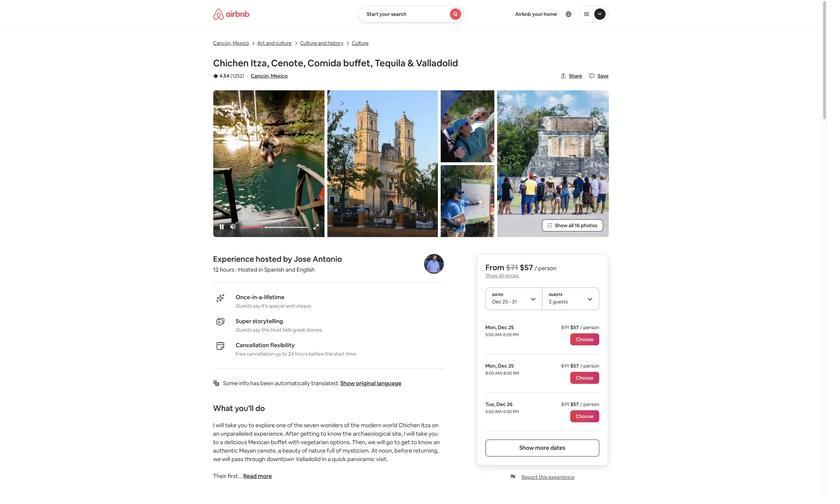 Task type: describe. For each thing, give the bounding box(es) containing it.
to right go at left bottom
[[395, 439, 400, 447]]

0 vertical spatial a
[[220, 439, 223, 447]]

free
[[236, 351, 246, 358]]

go
[[386, 439, 393, 447]]

show more dates
[[520, 445, 566, 452]]

25 for am–8:00
[[509, 363, 514, 370]]

$71 $57 / person for mon, dec 25 5:00 am–5:00 pm
[[562, 325, 600, 331]]

buffet
[[271, 439, 287, 447]]

special
[[269, 303, 285, 310]]

choose link for mon, dec 25 8:00 am–8:00 pm
[[571, 372, 600, 385]]

seven
[[304, 422, 319, 430]]

1 horizontal spatial cancún, mexico link
[[251, 73, 288, 79]]

tequila
[[375, 57, 406, 69]]

and inside 'experience hosted by jose antonio 12 hours · hosted in spanish and english'
[[286, 266, 296, 274]]

of right full
[[336, 448, 342, 455]]

$71 $57 / person for tue, dec 26 5:00 am–5:00 pm
[[562, 402, 600, 408]]

hosted
[[256, 254, 282, 264]]

5:00 for mon, dec 25
[[486, 333, 494, 338]]

2 vertical spatial a
[[328, 456, 331, 464]]

will up get
[[407, 431, 415, 438]]

explore
[[256, 422, 275, 430]]

it's
[[262, 303, 268, 310]]

a-
[[259, 294, 264, 301]]

person for mon, dec 25 8:00 am–8:00 pm
[[584, 363, 600, 370]]

show all 16 photos link
[[543, 220, 603, 232]]

host
[[271, 327, 282, 334]]

dec for dates dec 25 - 31
[[493, 299, 502, 305]]

vegetarian
[[301, 439, 329, 447]]

choose link for tue, dec 26 5:00 am–5:00 pm
[[571, 411, 600, 423]]

the up options.
[[343, 431, 352, 438]]

cancellation flexibility free cancellation up to 24 hours before the start time.
[[236, 342, 358, 358]]

16
[[575, 223, 580, 229]]

report this experience button
[[511, 475, 575, 481]]

24
[[288, 351, 294, 358]]

chichen inside i will take you to explore one of the seven wonders of the modern world chichen itza on an unparalleled experience. after getting to know the archaeological site, i will take you to a delicious mexican buffet with vegetarian options. then, we will go to get to know an authentic mayan cenote, a beauty of nature full of mysticism. at noon, before returning, we will pass through downtown valladolid in a quick panoramic visit.
[[399, 422, 420, 430]]

at
[[372, 448, 378, 455]]

the up after
[[294, 422, 303, 430]]

profile element
[[473, 0, 609, 28]]

0 horizontal spatial cancún,
[[213, 40, 232, 46]]

31
[[513, 299, 517, 305]]

in-
[[252, 294, 259, 301]]

and left history
[[318, 40, 327, 46]]

show all prices button
[[486, 273, 519, 279]]

tells
[[283, 327, 292, 334]]

some info has been automatically translated. show original language
[[223, 380, 402, 388]]

nature
[[309, 448, 326, 455]]

will down authentic
[[222, 456, 230, 464]]

culture and history
[[300, 40, 344, 46]]

0 horizontal spatial cancún, mexico link
[[213, 39, 249, 47]]

prices
[[505, 273, 519, 279]]

on
[[432, 422, 439, 430]]

&
[[408, 57, 414, 69]]

/ for mon, dec 25 8:00 am–8:00 pm
[[581, 363, 583, 370]]

more for read
[[258, 473, 272, 481]]

culture
[[276, 40, 292, 46]]

lifetime
[[264, 294, 285, 301]]

say inside the "super storytelling guests say this host tells great stories."
[[253, 327, 261, 334]]

cancellation
[[236, 342, 269, 350]]

culture link
[[352, 39, 369, 47]]

culture for culture
[[352, 40, 369, 46]]

am–8:00
[[496, 371, 513, 377]]

by
[[283, 254, 292, 264]]

cancellation
[[247, 351, 274, 358]]

english
[[297, 266, 315, 274]]

all inside "link"
[[569, 223, 574, 229]]

returning,
[[414, 448, 439, 455]]

itza
[[422, 422, 431, 430]]

$71 for tue, dec 26 5:00 am–5:00 pm
[[562, 402, 570, 408]]

you'll
[[235, 404, 254, 414]]

translated.
[[311, 380, 339, 388]]

guests inside the "super storytelling guests say this host tells great stories."
[[236, 327, 252, 334]]

of up after
[[287, 422, 293, 430]]

show inside from $71 $57 / person show all prices
[[486, 273, 498, 279]]

in inside 'experience hosted by jose antonio 12 hours · hosted in spanish and english'
[[259, 266, 263, 274]]

· inside 'experience hosted by jose antonio 12 hours · hosted in spanish and english'
[[236, 266, 237, 274]]

hours inside 'experience hosted by jose antonio 12 hours · hosted in spanish and english'
[[220, 266, 235, 274]]

read
[[243, 473, 257, 481]]

language
[[377, 380, 402, 388]]

0 horizontal spatial we
[[213, 456, 221, 464]]

person for tue, dec 26 5:00 am–5:00 pm
[[584, 402, 600, 408]]

start your search
[[367, 11, 407, 17]]

26
[[507, 402, 513, 408]]

photos
[[581, 223, 598, 229]]

dates
[[551, 445, 566, 452]]

will left go at left bottom
[[377, 439, 385, 447]]

unparalleled
[[221, 431, 253, 438]]

what you'll do
[[213, 404, 265, 414]]

choose for tue, dec 26 5:00 am–5:00 pm
[[576, 414, 594, 420]]

one
[[276, 422, 286, 430]]

person for mon, dec 25 5:00 am–5:00 pm
[[584, 325, 600, 331]]

4.54
[[220, 73, 230, 79]]

0 horizontal spatial i
[[213, 422, 215, 430]]

8:00
[[486, 371, 495, 377]]

tue, dec 26 5:00 am–5:00 pm
[[486, 402, 519, 415]]

spanish
[[264, 266, 284, 274]]

to down wonders
[[321, 431, 327, 438]]

itza,
[[251, 57, 269, 69]]

dates
[[493, 293, 504, 298]]

to left explore
[[249, 422, 254, 430]]

search
[[391, 11, 407, 17]]

show more dates link
[[486, 440, 600, 457]]

2
[[550, 299, 552, 305]]

choose for mon, dec 25 8:00 am–8:00 pm
[[576, 375, 594, 382]]

your for start
[[380, 11, 390, 17]]

1 horizontal spatial you
[[429, 431, 438, 438]]

/ inside from $71 $57 / person show all prices
[[535, 265, 538, 272]]

cancún, mexico
[[213, 40, 249, 46]]

their
[[213, 473, 227, 481]]

will down what
[[216, 422, 224, 430]]

am–5:00 for 25
[[495, 333, 512, 338]]

history
[[328, 40, 344, 46]]

original
[[356, 380, 376, 388]]

/ for tue, dec 26 5:00 am–5:00 pm
[[581, 402, 583, 408]]

mon, for mon, dec 25 8:00 am–8:00 pm
[[486, 363, 497, 370]]

airbnb
[[516, 11, 532, 17]]

read more
[[243, 473, 272, 481]]

been
[[261, 380, 274, 388]]

storytelling
[[253, 318, 283, 325]]

quick
[[332, 456, 346, 464]]

i will take you to explore one of the seven wonders of the modern world chichen itza on an unparalleled experience. after getting to know the archaeological site, i will take you to a delicious mexican buffet with vegetarian options. then, we will go to get to know an authentic mayan cenote, a beauty of nature full of mysticism. at noon, before returning, we will pass through downtown valladolid in a quick panoramic visit.
[[213, 422, 440, 464]]

visit.
[[376, 456, 388, 464]]

pm for tue, dec 26 5:00 am–5:00 pm
[[513, 410, 519, 415]]

pm for mon, dec 25 5:00 am–5:00 pm
[[513, 333, 519, 338]]



Task type: locate. For each thing, give the bounding box(es) containing it.
1 vertical spatial ·
[[236, 266, 237, 274]]

experience hosted by jose antonio 12 hours · hosted in spanish and english
[[213, 254, 342, 274]]

guests inside guests 2 guests
[[550, 293, 563, 298]]

experience photo 3 image
[[441, 165, 495, 237], [441, 165, 495, 237]]

more inside button
[[258, 473, 272, 481]]

$71 for mon, dec 25 8:00 am–8:00 pm
[[562, 363, 570, 370]]

with
[[289, 439, 300, 447]]

a up authentic
[[220, 439, 223, 447]]

chichen up site,
[[399, 422, 420, 430]]

Start your search search field
[[358, 6, 464, 23]]

mon, dec 25 8:00 am–8:00 pm
[[486, 363, 520, 377]]

an up authentic
[[213, 431, 220, 438]]

2 $71 $57 / person from the top
[[562, 363, 600, 370]]

0 vertical spatial more
[[536, 445, 550, 452]]

25 left -
[[503, 299, 509, 305]]

1 vertical spatial you
[[429, 431, 438, 438]]

we down authentic
[[213, 456, 221, 464]]

this down storytelling
[[262, 327, 270, 334]]

mon, dec 25 5:00 am–5:00 pm
[[486, 325, 519, 338]]

1 horizontal spatial before
[[395, 448, 412, 455]]

1 vertical spatial more
[[258, 473, 272, 481]]

more for show
[[536, 445, 550, 452]]

2 am–5:00 from the top
[[495, 410, 512, 415]]

25 inside mon, dec 25 8:00 am–8:00 pm
[[509, 363, 514, 370]]

1 am–5:00 from the top
[[495, 333, 512, 338]]

of left 'nature' at the bottom left of the page
[[302, 448, 308, 455]]

to left 24
[[282, 351, 287, 358]]

1 horizontal spatial chichen
[[399, 422, 420, 430]]

art and culture
[[258, 40, 292, 46]]

the left modern
[[351, 422, 360, 430]]

mexico inside "cancún, mexico" link
[[233, 40, 249, 46]]

pm inside mon, dec 25 5:00 am–5:00 pm
[[513, 333, 519, 338]]

more right read
[[258, 473, 272, 481]]

modern
[[361, 422, 382, 430]]

show inside "link"
[[555, 223, 568, 229]]

mon, down the dates dec 25 - 31
[[486, 325, 497, 331]]

0 vertical spatial in
[[259, 266, 263, 274]]

all inside from $71 $57 / person show all prices
[[500, 273, 504, 279]]

1 vertical spatial choose
[[576, 375, 594, 382]]

2 vertical spatial pm
[[513, 410, 519, 415]]

art and culture link
[[258, 39, 292, 47]]

pm inside mon, dec 25 8:00 am–8:00 pm
[[514, 371, 520, 377]]

wonders
[[321, 422, 343, 430]]

choose for mon, dec 25 5:00 am–5:00 pm
[[576, 337, 594, 343]]

2 vertical spatial choose link
[[571, 411, 600, 423]]

1 vertical spatial pm
[[514, 371, 520, 377]]

report this experience
[[522, 475, 575, 481]]

0 horizontal spatial know
[[328, 431, 342, 438]]

0 vertical spatial ·
[[247, 73, 248, 79]]

5:00 for tue, dec 26
[[486, 410, 494, 415]]

guests down super
[[236, 327, 252, 334]]

mysticism.
[[343, 448, 370, 455]]

1 horizontal spatial a
[[278, 448, 281, 455]]

1 horizontal spatial your
[[533, 11, 543, 17]]

2 choose link from the top
[[571, 372, 600, 385]]

5:00
[[486, 333, 494, 338], [486, 410, 494, 415]]

$57 for tue, dec 26 5:00 am–5:00 pm
[[571, 402, 579, 408]]

1 horizontal spatial i
[[404, 431, 406, 438]]

1 horizontal spatial mexico
[[271, 73, 288, 79]]

this inside the "super storytelling guests say this host tells great stories."
[[262, 327, 270, 334]]

· cancún, mexico
[[247, 73, 288, 79]]

culture right culture
[[300, 40, 317, 46]]

cancún, down itza,
[[251, 73, 270, 79]]

0 vertical spatial cancún, mexico link
[[213, 39, 249, 47]]

1 mon, from the top
[[486, 325, 497, 331]]

0 vertical spatial i
[[213, 422, 215, 430]]

2 mon, from the top
[[486, 363, 497, 370]]

pm
[[513, 333, 519, 338], [514, 371, 520, 377], [513, 410, 519, 415]]

1 horizontal spatial ·
[[247, 73, 248, 79]]

dec down the dates dec 25 - 31
[[498, 325, 508, 331]]

pm for mon, dec 25 8:00 am–8:00 pm
[[514, 371, 520, 377]]

dec down dates
[[493, 299, 502, 305]]

your inside button
[[380, 11, 390, 17]]

0 vertical spatial mexico
[[233, 40, 249, 46]]

experience
[[213, 254, 254, 264]]

all left 16
[[569, 223, 574, 229]]

1 vertical spatial am–5:00
[[495, 410, 512, 415]]

cancún, mexico link down itza,
[[251, 73, 288, 79]]

in right hosted
[[259, 266, 263, 274]]

0 horizontal spatial more
[[258, 473, 272, 481]]

12
[[213, 266, 219, 274]]

tue,
[[486, 402, 496, 408]]

0 vertical spatial all
[[569, 223, 574, 229]]

show original language button
[[340, 380, 402, 388]]

once-in-a-lifetime guests say it's special and unique.
[[236, 294, 312, 310]]

2 choose from the top
[[576, 375, 594, 382]]

25 inside the dates dec 25 - 31
[[503, 299, 509, 305]]

1 vertical spatial cancún,
[[251, 73, 270, 79]]

unique.
[[296, 303, 312, 310]]

panoramic
[[347, 456, 375, 464]]

airbnb your home link
[[511, 7, 562, 22]]

buffet,
[[344, 57, 373, 69]]

delicious
[[224, 439, 247, 447]]

cancún, mexico link left art
[[213, 39, 249, 47]]

0 vertical spatial mon,
[[486, 325, 497, 331]]

0 horizontal spatial ·
[[236, 266, 237, 274]]

5:00 inside tue, dec 26 5:00 am–5:00 pm
[[486, 410, 494, 415]]

0 vertical spatial know
[[328, 431, 342, 438]]

we down archaeological
[[368, 439, 376, 447]]

a down buffet
[[278, 448, 281, 455]]

0 horizontal spatial chichen
[[213, 57, 249, 69]]

am–5:00 down 26
[[495, 410, 512, 415]]

hours right 12
[[220, 266, 235, 274]]

1 vertical spatial $71 $57 / person
[[562, 363, 600, 370]]

0 vertical spatial valladolid
[[416, 57, 458, 69]]

say
[[253, 303, 261, 310], [253, 327, 261, 334]]

say inside once-in-a-lifetime guests say it's special and unique.
[[253, 303, 261, 310]]

0 vertical spatial chichen
[[213, 57, 249, 69]]

up
[[275, 351, 281, 358]]

1 horizontal spatial this
[[539, 475, 548, 481]]

0 horizontal spatial a
[[220, 439, 223, 447]]

25 for 31
[[503, 299, 509, 305]]

0 vertical spatial an
[[213, 431, 220, 438]]

options.
[[330, 439, 351, 447]]

show left prices
[[486, 273, 498, 279]]

1 horizontal spatial in
[[322, 456, 327, 464]]

a
[[220, 439, 223, 447], [278, 448, 281, 455], [328, 456, 331, 464]]

$71
[[507, 263, 519, 273], [562, 325, 570, 331], [562, 363, 570, 370], [562, 402, 570, 408]]

mon, up 8:00
[[486, 363, 497, 370]]

0 horizontal spatial take
[[225, 422, 237, 430]]

person inside from $71 $57 / person show all prices
[[539, 265, 557, 272]]

2 5:00 from the top
[[486, 410, 494, 415]]

in inside i will take you to explore one of the seven wonders of the modern world chichen itza on an unparalleled experience. after getting to know the archaeological site, i will take you to a delicious mexican buffet with vegetarian options. then, we will go to get to know an authentic mayan cenote, a beauty of nature full of mysticism. at noon, before returning, we will pass through downtown valladolid in a quick panoramic visit.
[[322, 456, 327, 464]]

start
[[334, 351, 345, 358]]

0 horizontal spatial before
[[309, 351, 324, 358]]

and right special
[[286, 303, 295, 310]]

$71 $57 / person for mon, dec 25 8:00 am–8:00 pm
[[562, 363, 600, 370]]

guests up guests
[[550, 293, 563, 298]]

dec up am–8:00
[[498, 363, 508, 370]]

of right wonders
[[344, 422, 350, 430]]

in down 'nature' at the bottom left of the page
[[322, 456, 327, 464]]

$71 inside from $71 $57 / person show all prices
[[507, 263, 519, 273]]

0 vertical spatial take
[[225, 422, 237, 430]]

1 5:00 from the top
[[486, 333, 494, 338]]

0 horizontal spatial hours
[[220, 266, 235, 274]]

0 horizontal spatial in
[[259, 266, 263, 274]]

2 vertical spatial choose
[[576, 414, 594, 420]]

automatically
[[275, 380, 310, 388]]

chichen itza, cenote, comida buffet, tequila & valladolid
[[213, 57, 458, 69]]

valladolid right &
[[416, 57, 458, 69]]

1 vertical spatial take
[[416, 431, 428, 438]]

will
[[216, 422, 224, 430], [407, 431, 415, 438], [377, 439, 385, 447], [222, 456, 230, 464]]

more left dates
[[536, 445, 550, 452]]

1 vertical spatial know
[[419, 439, 433, 447]]

show up report
[[520, 445, 535, 452]]

mexico left art
[[233, 40, 249, 46]]

1 vertical spatial valladolid
[[296, 456, 321, 464]]

0 horizontal spatial culture
[[300, 40, 317, 46]]

save
[[598, 73, 609, 79]]

1 vertical spatial 25
[[509, 325, 514, 331]]

1 choose from the top
[[576, 337, 594, 343]]

1 vertical spatial chichen
[[399, 422, 420, 430]]

0 vertical spatial choose
[[576, 337, 594, 343]]

all
[[569, 223, 574, 229], [500, 273, 504, 279]]

1 vertical spatial a
[[278, 448, 281, 455]]

dec inside mon, dec 25 5:00 am–5:00 pm
[[498, 325, 508, 331]]

1 $71 $57 / person from the top
[[562, 325, 600, 331]]

0 horizontal spatial this
[[262, 327, 270, 334]]

0 horizontal spatial your
[[380, 11, 390, 17]]

3 choose from the top
[[576, 414, 594, 420]]

$71 for mon, dec 25 5:00 am–5:00 pm
[[562, 325, 570, 331]]

0 horizontal spatial an
[[213, 431, 220, 438]]

am–5:00 inside tue, dec 26 5:00 am–5:00 pm
[[495, 410, 512, 415]]

1 horizontal spatial culture
[[352, 40, 369, 46]]

a down full
[[328, 456, 331, 464]]

the left start
[[325, 351, 333, 358]]

0 vertical spatial $71 $57 / person
[[562, 325, 600, 331]]

info
[[239, 380, 249, 388]]

an
[[213, 431, 220, 438], [434, 439, 440, 447]]

this right report
[[539, 475, 548, 481]]

25 down -
[[509, 325, 514, 331]]

to up authentic
[[213, 439, 219, 447]]

after
[[285, 431, 299, 438]]

0 vertical spatial before
[[309, 351, 324, 358]]

1 horizontal spatial hours
[[295, 351, 308, 358]]

/
[[535, 265, 538, 272], [581, 325, 583, 331], [581, 363, 583, 370], [581, 402, 583, 408]]

mexican
[[248, 439, 270, 447]]

and right art
[[266, 40, 275, 46]]

jose antonio
[[294, 254, 342, 264]]

0 vertical spatial choose link
[[571, 334, 600, 346]]

25 for am–5:00
[[509, 325, 514, 331]]

1 horizontal spatial we
[[368, 439, 376, 447]]

2 your from the left
[[533, 11, 543, 17]]

25
[[503, 299, 509, 305], [509, 325, 514, 331], [509, 363, 514, 370]]

save button
[[587, 70, 612, 82]]

valladolid down 'nature' at the bottom left of the page
[[296, 456, 321, 464]]

mon, for mon, dec 25 5:00 am–5:00 pm
[[486, 325, 497, 331]]

authentic
[[213, 448, 238, 455]]

learn more about the host, jose antonio. image
[[424, 254, 444, 274], [424, 254, 444, 274]]

chichen up 4.54 (1252)
[[213, 57, 249, 69]]

2 vertical spatial guests
[[236, 327, 252, 334]]

experience photo 2 image
[[441, 90, 495, 163], [441, 90, 495, 163]]

(1252)
[[231, 73, 244, 79]]

before down get
[[395, 448, 412, 455]]

take
[[225, 422, 237, 430], [416, 431, 428, 438]]

the inside cancellation flexibility free cancellation up to 24 hours before the start time.
[[325, 351, 333, 358]]

0 vertical spatial 25
[[503, 299, 509, 305]]

cenote,
[[271, 57, 306, 69]]

2 horizontal spatial a
[[328, 456, 331, 464]]

say down storytelling
[[253, 327, 261, 334]]

2 culture from the left
[[352, 40, 369, 46]]

1 vertical spatial before
[[395, 448, 412, 455]]

0 vertical spatial we
[[368, 439, 376, 447]]

know
[[328, 431, 342, 438], [419, 439, 433, 447]]

you up unparalleled
[[238, 422, 248, 430]]

dec inside the dates dec 25 - 31
[[493, 299, 502, 305]]

1 vertical spatial this
[[539, 475, 548, 481]]

am–5:00 for 26
[[495, 410, 512, 415]]

dec inside mon, dec 25 8:00 am–8:00 pm
[[498, 363, 508, 370]]

dec for tue, dec 26 5:00 am–5:00 pm
[[497, 402, 506, 408]]

through
[[245, 456, 266, 464]]

guests 2 guests
[[550, 293, 569, 305]]

1 vertical spatial in
[[322, 456, 327, 464]]

say left it's
[[253, 303, 261, 310]]

0 vertical spatial say
[[253, 303, 261, 310]]

$57 for mon, dec 25 5:00 am–5:00 pm
[[571, 325, 579, 331]]

report
[[522, 475, 538, 481]]

$57 inside from $71 $57 / person show all prices
[[520, 263, 534, 273]]

mon, inside mon, dec 25 8:00 am–8:00 pm
[[486, 363, 497, 370]]

your left home
[[533, 11, 543, 17]]

show left the original
[[340, 380, 355, 388]]

mon, inside mon, dec 25 5:00 am–5:00 pm
[[486, 325, 497, 331]]

start
[[367, 11, 379, 17]]

stories.
[[307, 327, 323, 334]]

pm inside tue, dec 26 5:00 am–5:00 pm
[[513, 410, 519, 415]]

5:00 inside mon, dec 25 5:00 am–5:00 pm
[[486, 333, 494, 338]]

share button
[[558, 70, 585, 82]]

before left start
[[309, 351, 324, 358]]

airbnb your home
[[516, 11, 558, 17]]

am–5:00 down -
[[495, 333, 512, 338]]

take up unparalleled
[[225, 422, 237, 430]]

0 vertical spatial pm
[[513, 333, 519, 338]]

culture for culture and history
[[300, 40, 317, 46]]

i down what
[[213, 422, 215, 430]]

$71 $57 / person
[[562, 325, 600, 331], [562, 363, 600, 370], [562, 402, 600, 408]]

· down experience
[[236, 266, 237, 274]]

guests down once-
[[236, 303, 252, 310]]

1 vertical spatial choose link
[[571, 372, 600, 385]]

cancún,
[[213, 40, 232, 46], [251, 73, 270, 79]]

0 vertical spatial guests
[[550, 293, 563, 298]]

/ for mon, dec 25 5:00 am–5:00 pm
[[581, 325, 583, 331]]

1 vertical spatial mon,
[[486, 363, 497, 370]]

some
[[223, 380, 238, 388]]

dates dec 25 - 31
[[493, 293, 517, 305]]

choose link for mon, dec 25 5:00 am–5:00 pm
[[571, 334, 600, 346]]

3 choose link from the top
[[571, 411, 600, 423]]

1 vertical spatial mexico
[[271, 73, 288, 79]]

experience photo 1 image
[[328, 90, 438, 237], [328, 90, 438, 237]]

1 vertical spatial hours
[[295, 351, 308, 358]]

0 vertical spatial cancún,
[[213, 40, 232, 46]]

before inside cancellation flexibility free cancellation up to 24 hours before the start time.
[[309, 351, 324, 358]]

mexico down cenote,
[[271, 73, 288, 79]]

0 horizontal spatial valladolid
[[296, 456, 321, 464]]

super
[[236, 318, 251, 325]]

hours inside cancellation flexibility free cancellation up to 24 hours before the start time.
[[295, 351, 308, 358]]

show all 16 photos
[[555, 223, 598, 229]]

2 vertical spatial $71 $57 / person
[[562, 402, 600, 408]]

and
[[266, 40, 275, 46], [318, 40, 327, 46], [286, 266, 296, 274], [286, 303, 295, 310]]

and down the by
[[286, 266, 296, 274]]

$57 for mon, dec 25 8:00 am–8:00 pm
[[571, 363, 579, 370]]

25 inside mon, dec 25 5:00 am–5:00 pm
[[509, 325, 514, 331]]

1 vertical spatial we
[[213, 456, 221, 464]]

0 vertical spatial you
[[238, 422, 248, 430]]

once-
[[236, 294, 252, 301]]

and inside once-in-a-lifetime guests say it's special and unique.
[[286, 303, 295, 310]]

full
[[327, 448, 335, 455]]

1 vertical spatial cancún, mexico link
[[251, 73, 288, 79]]

to right get
[[412, 439, 417, 447]]

0 horizontal spatial mexico
[[233, 40, 249, 46]]

4.54 (1252)
[[220, 73, 244, 79]]

1 vertical spatial 5:00
[[486, 410, 494, 415]]

guests
[[553, 299, 569, 305]]

dec left 26
[[497, 402, 506, 408]]

valladolid
[[416, 57, 458, 69], [296, 456, 321, 464]]

great
[[293, 327, 305, 334]]

1 say from the top
[[253, 303, 261, 310]]

culture up buffet,
[[352, 40, 369, 46]]

0 vertical spatial this
[[262, 327, 270, 334]]

hours right 24
[[295, 351, 308, 358]]

1 your from the left
[[380, 11, 390, 17]]

your
[[380, 11, 390, 17], [533, 11, 543, 17]]

from $71 $57 / person show all prices
[[486, 263, 557, 279]]

do
[[255, 404, 265, 414]]

1 vertical spatial guests
[[236, 303, 252, 310]]

know down wonders
[[328, 431, 342, 438]]

your right start
[[380, 11, 390, 17]]

1 culture from the left
[[300, 40, 317, 46]]

all left prices
[[500, 273, 504, 279]]

show
[[555, 223, 568, 229], [486, 273, 498, 279], [340, 380, 355, 388], [520, 445, 535, 452]]

guests inside once-in-a-lifetime guests say it's special and unique.
[[236, 303, 252, 310]]

1 horizontal spatial an
[[434, 439, 440, 447]]

1 choose link from the top
[[571, 334, 600, 346]]

1 horizontal spatial cancún,
[[251, 73, 270, 79]]

1 horizontal spatial know
[[419, 439, 433, 447]]

am–5:00 inside mon, dec 25 5:00 am–5:00 pm
[[495, 333, 512, 338]]

1 vertical spatial say
[[253, 327, 261, 334]]

person
[[539, 265, 557, 272], [584, 325, 600, 331], [584, 363, 600, 370], [584, 402, 600, 408]]

0 horizontal spatial you
[[238, 422, 248, 430]]

know up returning,
[[419, 439, 433, 447]]

you down on
[[429, 431, 438, 438]]

valladolid inside i will take you to explore one of the seven wonders of the modern world chichen itza on an unparalleled experience. after getting to know the archaeological site, i will take you to a delicious mexican buffet with vegetarian options. then, we will go to get to know an authentic mayan cenote, a beauty of nature full of mysticism. at noon, before returning, we will pass through downtown valladolid in a quick panoramic visit.
[[296, 456, 321, 464]]

hosted
[[238, 266, 258, 274]]

i right site,
[[404, 431, 406, 438]]

2 vertical spatial 25
[[509, 363, 514, 370]]

to inside cancellation flexibility free cancellation up to 24 hours before the start time.
[[282, 351, 287, 358]]

2 say from the top
[[253, 327, 261, 334]]

dec inside tue, dec 26 5:00 am–5:00 pm
[[497, 402, 506, 408]]

before inside i will take you to explore one of the seven wonders of the modern world chichen itza on an unparalleled experience. after getting to know the archaeological site, i will take you to a delicious mexican buffet with vegetarian options. then, we will go to get to know an authentic mayan cenote, a beauty of nature full of mysticism. at noon, before returning, we will pass through downtown valladolid in a quick panoramic visit.
[[395, 448, 412, 455]]

0 vertical spatial 5:00
[[486, 333, 494, 338]]

0 vertical spatial am–5:00
[[495, 333, 512, 338]]

25 up am–8:00
[[509, 363, 514, 370]]

cancún, up 4.54
[[213, 40, 232, 46]]

pass
[[232, 456, 243, 464]]

comida
[[308, 57, 342, 69]]

show left 16
[[555, 223, 568, 229]]

your for airbnb
[[533, 11, 543, 17]]

1 vertical spatial an
[[434, 439, 440, 447]]

take down itza
[[416, 431, 428, 438]]

experience photo 4 image
[[498, 90, 609, 237], [498, 90, 609, 237]]

dec for mon, dec 25 5:00 am–5:00 pm
[[498, 325, 508, 331]]

art
[[258, 40, 265, 46]]

your inside profile element
[[533, 11, 543, 17]]

0 horizontal spatial all
[[500, 273, 504, 279]]

3 $71 $57 / person from the top
[[562, 402, 600, 408]]

flexibility
[[270, 342, 295, 350]]

an up returning,
[[434, 439, 440, 447]]

1 horizontal spatial all
[[569, 223, 574, 229]]

dec for mon, dec 25 8:00 am–8:00 pm
[[498, 363, 508, 370]]

· right (1252)
[[247, 73, 248, 79]]



Task type: vqa. For each thing, say whether or not it's contained in the screenshot.
4.97 (113)
no



